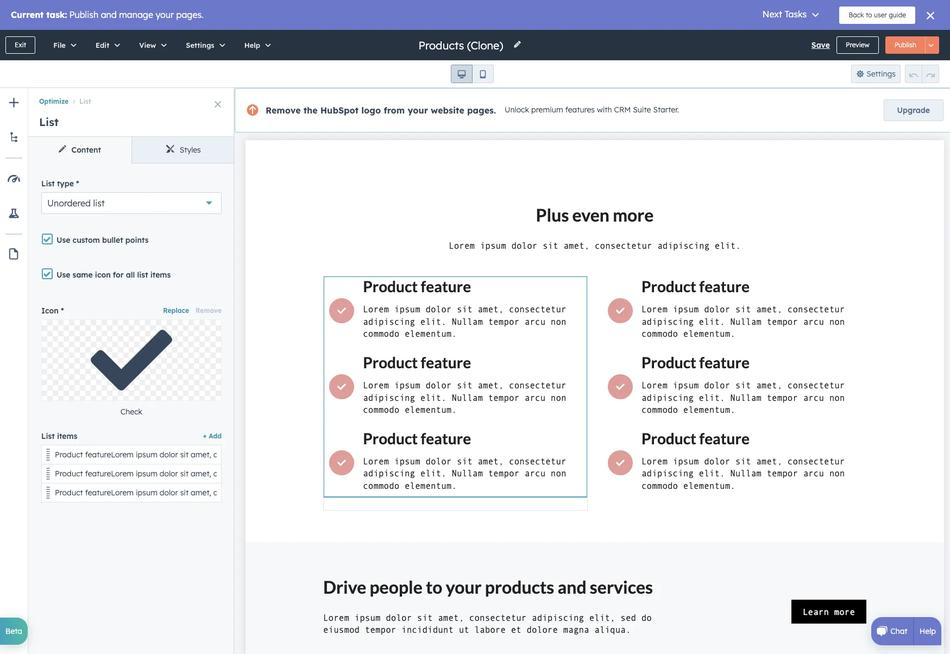 Task type: describe. For each thing, give the bounding box(es) containing it.
unordered list
[[47, 198, 105, 209]]

publish button
[[885, 36, 926, 54]]

1 non from the top
[[385, 450, 398, 460]]

with
[[597, 105, 612, 115]]

list inside unordered list popup button
[[93, 198, 105, 209]]

content
[[71, 145, 101, 155]]

+
[[203, 432, 207, 440]]

1 vertical spatial settings
[[866, 69, 896, 79]]

unordered list button
[[41, 192, 222, 214]]

starter.
[[653, 105, 679, 115]]

points
[[125, 235, 149, 245]]

file button
[[42, 30, 84, 60]]

publish group
[[885, 36, 939, 54]]

styles
[[180, 145, 201, 155]]

for
[[113, 270, 124, 280]]

type
[[57, 179, 74, 189]]

3 dolor from the top
[[160, 488, 178, 498]]

chat
[[890, 626, 908, 636]]

3 consectetur from the top
[[213, 488, 255, 498]]

2 consectetur from the top
[[213, 469, 255, 479]]

2 adipiscing from the top
[[257, 469, 294, 479]]

logo
[[361, 105, 381, 116]]

preview
[[846, 41, 869, 49]]

unordered
[[47, 198, 91, 209]]

0 horizontal spatial settings
[[186, 41, 214, 49]]

optimize button
[[39, 97, 69, 106]]

icon
[[41, 306, 59, 315]]

same
[[73, 270, 93, 280]]

styles link
[[131, 137, 235, 163]]

1 amet, from the top
[[191, 450, 211, 460]]

1 adipiscing from the top
[[257, 450, 294, 460]]

0 vertical spatial items
[[150, 270, 171, 280]]

1 commodo from the top
[[400, 450, 437, 460]]

file
[[53, 41, 66, 49]]

3 elit. from the top
[[297, 488, 309, 498]]

beta
[[5, 626, 22, 636]]

2 sit from the top
[[180, 469, 189, 479]]

replace button up the check
[[41, 315, 222, 405]]

save
[[811, 40, 830, 50]]

2 elit. from the top
[[297, 469, 309, 479]]

2 dolor from the top
[[160, 469, 178, 479]]

1 featurelorem from the top
[[85, 450, 134, 460]]

your
[[408, 105, 428, 116]]

use for use custom bullet points
[[56, 235, 70, 245]]

edit
[[96, 41, 109, 49]]

1 elit. from the top
[[297, 450, 309, 460]]

the
[[303, 105, 318, 116]]

3 arcu from the top
[[367, 488, 383, 498]]

0 vertical spatial settings button
[[175, 30, 233, 60]]

icon
[[95, 270, 111, 280]]

2 amet, from the top
[[191, 469, 211, 479]]

3 product from the top
[[55, 488, 83, 498]]

list items
[[41, 431, 77, 441]]

3 adipiscing from the top
[[257, 488, 294, 498]]

1 elementum. from the top
[[439, 450, 481, 460]]

list button
[[69, 97, 91, 106]]

check
[[121, 407, 142, 416]]

from
[[384, 105, 405, 116]]

beta button
[[0, 618, 28, 645]]

list type
[[41, 179, 74, 189]]

1 product from the top
[[55, 450, 83, 460]]

content link
[[28, 137, 131, 163]]

2 ipsum from the top
[[136, 469, 157, 479]]

3 non from the top
[[385, 488, 398, 498]]

2 arcu from the top
[[367, 469, 383, 479]]

help button
[[233, 30, 279, 60]]

help inside button
[[244, 41, 260, 49]]

add
[[209, 432, 222, 440]]

1 arcu from the top
[[367, 450, 383, 460]]

1 nullam from the top
[[311, 450, 337, 460]]

upgrade link
[[884, 99, 944, 121]]

use for use same icon for all list items
[[56, 270, 70, 280]]

save button
[[811, 39, 830, 52]]

use custom bullet points
[[56, 235, 149, 245]]

upgrade
[[897, 105, 930, 115]]

2 commodo from the top
[[400, 469, 437, 479]]



Task type: vqa. For each thing, say whether or not it's contained in the screenshot.
"Publish"
yes



Task type: locate. For each thing, give the bounding box(es) containing it.
0 vertical spatial non
[[385, 450, 398, 460]]

2 vertical spatial featurelorem
[[85, 488, 134, 498]]

close image
[[215, 101, 221, 108]]

1 vertical spatial dolor
[[160, 469, 178, 479]]

2 vertical spatial arcu
[[367, 488, 383, 498]]

2 vertical spatial elit.
[[297, 488, 309, 498]]

1 horizontal spatial settings button
[[851, 65, 901, 83]]

2 non from the top
[[385, 469, 398, 479]]

0 vertical spatial replace
[[163, 306, 189, 314]]

settings
[[186, 41, 214, 49], [866, 69, 896, 79]]

1 group from the left
[[451, 65, 494, 83]]

settings button
[[175, 30, 233, 60], [851, 65, 901, 83]]

use same icon for all list items
[[56, 270, 171, 280]]

1 vertical spatial non
[[385, 469, 398, 479]]

1 vertical spatial ipsum
[[136, 469, 157, 479]]

0 vertical spatial amet,
[[191, 450, 211, 460]]

exit
[[15, 41, 26, 49]]

arcu
[[367, 450, 383, 460], [367, 469, 383, 479], [367, 488, 383, 498]]

1 vertical spatial product featurelorem ipsum dolor sit amet, consectetur adipiscing elit. nullam tempor arcu non commodo elementum.
[[55, 469, 481, 479]]

premium
[[531, 105, 563, 115]]

1 vertical spatial consectetur
[[213, 469, 255, 479]]

2 tempor from the top
[[339, 469, 365, 479]]

list right all
[[137, 270, 148, 280]]

navigation
[[28, 88, 235, 108]]

exit link
[[5, 36, 35, 54]]

replace left remove button
[[163, 306, 189, 314]]

1 vertical spatial items
[[57, 431, 77, 441]]

1 vertical spatial arcu
[[367, 469, 383, 479]]

bullet
[[102, 235, 123, 245]]

replace button left remove button
[[163, 304, 189, 317]]

0 vertical spatial adipiscing
[[257, 450, 294, 460]]

replace up the check
[[117, 355, 146, 365]]

0 vertical spatial elit.
[[297, 450, 309, 460]]

2 product featurelorem ipsum dolor sit amet, consectetur adipiscing elit. nullam tempor arcu non commodo elementum. from the top
[[55, 469, 481, 479]]

remove for remove the hubspot logo from your website pages.
[[266, 105, 301, 116]]

0 vertical spatial nullam
[[311, 450, 337, 460]]

2 vertical spatial sit
[[180, 488, 189, 498]]

group up pages.
[[451, 65, 494, 83]]

1 vertical spatial elit.
[[297, 469, 309, 479]]

2 vertical spatial tempor
[[339, 488, 365, 498]]

tab list containing content
[[28, 137, 235, 164]]

1 dolor from the top
[[160, 450, 178, 460]]

0 vertical spatial sit
[[180, 450, 189, 460]]

2 vertical spatial dolor
[[160, 488, 178, 498]]

1 horizontal spatial remove
[[266, 105, 301, 116]]

0 vertical spatial elementum.
[[439, 450, 481, 460]]

1 horizontal spatial items
[[150, 270, 171, 280]]

consectetur
[[213, 450, 255, 460], [213, 469, 255, 479], [213, 488, 255, 498]]

custom
[[73, 235, 100, 245]]

1 sit from the top
[[180, 450, 189, 460]]

2 product from the top
[[55, 469, 83, 479]]

0 horizontal spatial replace
[[117, 355, 146, 365]]

0 vertical spatial consectetur
[[213, 450, 255, 460]]

1 vertical spatial sit
[[180, 469, 189, 479]]

0 vertical spatial remove
[[266, 105, 301, 116]]

remove button
[[196, 304, 222, 317]]

navigation containing optimize
[[28, 88, 235, 108]]

replace button
[[163, 304, 189, 317], [41, 315, 222, 405]]

0 horizontal spatial remove
[[196, 306, 222, 314]]

2 vertical spatial commodo
[[400, 488, 437, 498]]

1 ipsum from the top
[[136, 450, 157, 460]]

adipiscing
[[257, 450, 294, 460], [257, 469, 294, 479], [257, 488, 294, 498]]

0 horizontal spatial help
[[244, 41, 260, 49]]

list right unordered
[[93, 198, 105, 209]]

1 use from the top
[[56, 235, 70, 245]]

3 tempor from the top
[[339, 488, 365, 498]]

2 vertical spatial nullam
[[311, 488, 337, 498]]

3 ipsum from the top
[[136, 488, 157, 498]]

2 group from the left
[[905, 65, 939, 83]]

remove for remove
[[196, 306, 222, 314]]

1 vertical spatial product
[[55, 469, 83, 479]]

0 vertical spatial settings
[[186, 41, 214, 49]]

nullam
[[311, 450, 337, 460], [311, 469, 337, 479], [311, 488, 337, 498]]

amet,
[[191, 450, 211, 460], [191, 469, 211, 479], [191, 488, 211, 498]]

0 vertical spatial arcu
[[367, 450, 383, 460]]

1 vertical spatial use
[[56, 270, 70, 280]]

1 vertical spatial list
[[137, 270, 148, 280]]

1 horizontal spatial settings
[[866, 69, 896, 79]]

elementum.
[[439, 450, 481, 460], [439, 469, 481, 479], [439, 488, 481, 498]]

group
[[451, 65, 494, 83], [905, 65, 939, 83]]

use left same
[[56, 270, 70, 280]]

non
[[385, 450, 398, 460], [385, 469, 398, 479], [385, 488, 398, 498]]

1 vertical spatial remove
[[196, 306, 222, 314]]

0 vertical spatial help
[[244, 41, 260, 49]]

2 vertical spatial ipsum
[[136, 488, 157, 498]]

2 use from the top
[[56, 270, 70, 280]]

2 vertical spatial adipiscing
[[257, 488, 294, 498]]

0 horizontal spatial group
[[451, 65, 494, 83]]

settings right the view button
[[186, 41, 214, 49]]

2 vertical spatial elementum.
[[439, 488, 481, 498]]

0 horizontal spatial items
[[57, 431, 77, 441]]

1 tempor from the top
[[339, 450, 365, 460]]

1 horizontal spatial group
[[905, 65, 939, 83]]

publish
[[894, 41, 916, 49]]

2 vertical spatial non
[[385, 488, 398, 498]]

help
[[244, 41, 260, 49], [919, 626, 936, 636]]

dolor
[[160, 450, 178, 460], [160, 469, 178, 479], [160, 488, 178, 498]]

suite
[[633, 105, 651, 115]]

0 vertical spatial use
[[56, 235, 70, 245]]

use
[[56, 235, 70, 245], [56, 270, 70, 280]]

sit
[[180, 450, 189, 460], [180, 469, 189, 479], [180, 488, 189, 498]]

1 vertical spatial nullam
[[311, 469, 337, 479]]

1 vertical spatial replace
[[117, 355, 146, 365]]

pages.
[[467, 105, 496, 116]]

ipsum
[[136, 450, 157, 460], [136, 469, 157, 479], [136, 488, 157, 498]]

items
[[150, 270, 171, 280], [57, 431, 77, 441]]

2 vertical spatial product
[[55, 488, 83, 498]]

0 vertical spatial tempor
[[339, 450, 365, 460]]

optimize
[[39, 97, 69, 106]]

None field
[[417, 38, 507, 52]]

1 horizontal spatial list
[[137, 270, 148, 280]]

hubspot
[[320, 105, 359, 116]]

commodo
[[400, 450, 437, 460], [400, 469, 437, 479], [400, 488, 437, 498]]

features
[[565, 105, 595, 115]]

3 sit from the top
[[180, 488, 189, 498]]

3 amet, from the top
[[191, 488, 211, 498]]

use left custom
[[56, 235, 70, 245]]

+ add button
[[203, 429, 222, 442]]

1 vertical spatial amet,
[[191, 469, 211, 479]]

1 vertical spatial adipiscing
[[257, 469, 294, 479]]

1 vertical spatial commodo
[[400, 469, 437, 479]]

0 vertical spatial product featurelorem ipsum dolor sit amet, consectetur adipiscing elit. nullam tempor arcu non commodo elementum.
[[55, 450, 481, 460]]

2 nullam from the top
[[311, 469, 337, 479]]

2 elementum. from the top
[[439, 469, 481, 479]]

0 vertical spatial commodo
[[400, 450, 437, 460]]

all
[[126, 270, 135, 280]]

+ add
[[203, 432, 222, 440]]

featurelorem
[[85, 450, 134, 460], [85, 469, 134, 479], [85, 488, 134, 498]]

3 elementum. from the top
[[439, 488, 481, 498]]

tempor
[[339, 450, 365, 460], [339, 469, 365, 479], [339, 488, 365, 498]]

unlock
[[505, 105, 529, 115]]

edit button
[[84, 30, 128, 60]]

3 nullam from the top
[[311, 488, 337, 498]]

0 vertical spatial list
[[93, 198, 105, 209]]

product featurelorem ipsum dolor sit amet, consectetur adipiscing elit. nullam tempor arcu non commodo elementum.
[[55, 450, 481, 460], [55, 469, 481, 479], [55, 488, 481, 498]]

1 product featurelorem ipsum dolor sit amet, consectetur adipiscing elit. nullam tempor arcu non commodo elementum. from the top
[[55, 450, 481, 460]]

product
[[55, 450, 83, 460], [55, 469, 83, 479], [55, 488, 83, 498]]

remove
[[266, 105, 301, 116], [196, 306, 222, 314]]

unlock premium features with crm suite starter.
[[505, 105, 679, 115]]

0 vertical spatial ipsum
[[136, 450, 157, 460]]

1 horizontal spatial replace
[[163, 306, 189, 314]]

2 vertical spatial amet,
[[191, 488, 211, 498]]

2 vertical spatial consectetur
[[213, 488, 255, 498]]

preview button
[[836, 36, 879, 54]]

remove the hubspot logo from your website pages.
[[266, 105, 496, 116]]

view button
[[128, 30, 175, 60]]

replace
[[163, 306, 189, 314], [117, 355, 146, 365]]

crm
[[614, 105, 631, 115]]

elit.
[[297, 450, 309, 460], [297, 469, 309, 479], [297, 488, 309, 498]]

3 product featurelorem ipsum dolor sit amet, consectetur adipiscing elit. nullam tempor arcu non commodo elementum. from the top
[[55, 488, 481, 498]]

tab list
[[28, 137, 235, 164]]

0 vertical spatial featurelorem
[[85, 450, 134, 460]]

1 vertical spatial elementum.
[[439, 469, 481, 479]]

2 featurelorem from the top
[[85, 469, 134, 479]]

0 vertical spatial product
[[55, 450, 83, 460]]

1 vertical spatial tempor
[[339, 469, 365, 479]]

3 commodo from the top
[[400, 488, 437, 498]]

settings down preview "button" at right
[[866, 69, 896, 79]]

0 horizontal spatial list
[[93, 198, 105, 209]]

website
[[431, 105, 464, 116]]

0 vertical spatial dolor
[[160, 450, 178, 460]]

1 vertical spatial featurelorem
[[85, 469, 134, 479]]

list
[[79, 97, 91, 106], [39, 115, 59, 129], [41, 179, 55, 189], [41, 431, 55, 441]]

1 vertical spatial settings button
[[851, 65, 901, 83]]

list
[[93, 198, 105, 209], [137, 270, 148, 280]]

3 featurelorem from the top
[[85, 488, 134, 498]]

view
[[139, 41, 156, 49]]

1 vertical spatial help
[[919, 626, 936, 636]]

2 vertical spatial product featurelorem ipsum dolor sit amet, consectetur adipiscing elit. nullam tempor arcu non commodo elementum.
[[55, 488, 481, 498]]

group down publish "group"
[[905, 65, 939, 83]]

1 consectetur from the top
[[213, 450, 255, 460]]

0 horizontal spatial settings button
[[175, 30, 233, 60]]

1 horizontal spatial help
[[919, 626, 936, 636]]



